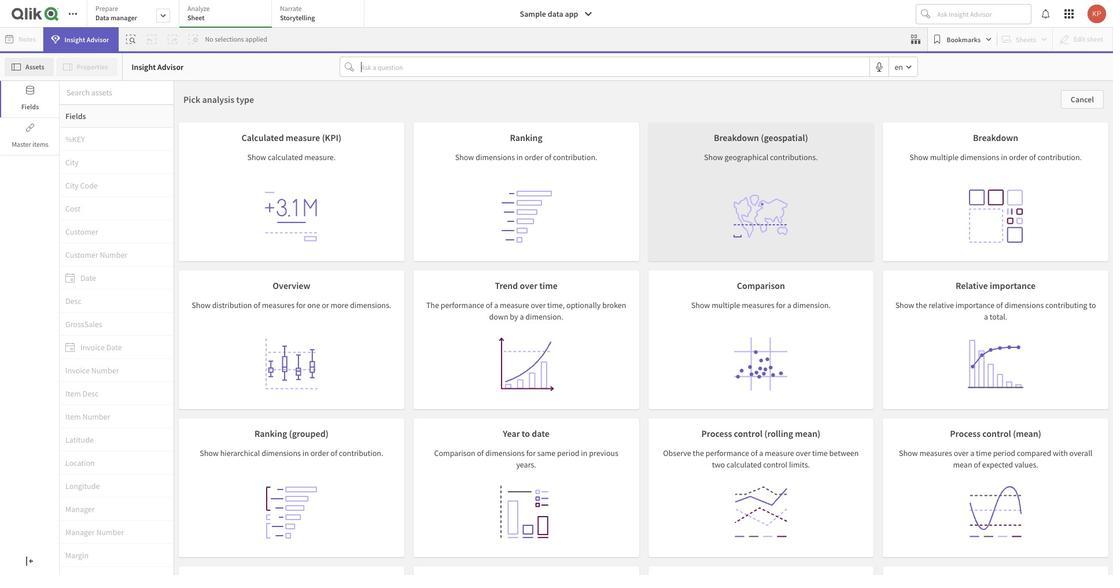 Task type: describe. For each thing, give the bounding box(es) containing it.
en
[[895, 62, 904, 72]]

overview
[[273, 280, 311, 292]]

performance inside the performance of a measure over time, optionally broken down by a dimension.
[[441, 300, 484, 311]]

data inside button
[[548, 9, 564, 19]]

1 horizontal spatial fields
[[65, 111, 86, 122]]

insights up ask insight advisor
[[531, 358, 558, 368]]

measures inside show measures over a time period compared with overall mean of expected values.
[[920, 449, 953, 459]]

calculated
[[242, 132, 284, 144]]

this inside . save any insights you discover to this sheet.
[[431, 406, 443, 417]]

over inside observe the performance of a measure over time between two calculated control limits.
[[796, 449, 811, 459]]

master
[[12, 140, 31, 149]]

1 horizontal spatial measures
[[742, 300, 775, 311]]

get
[[541, 201, 559, 219]]

for inside explore your data directly or let qlik generate insights for you with
[[417, 373, 427, 384]]

build
[[743, 375, 761, 386]]

create
[[665, 335, 691, 346]]

storytelling
[[280, 13, 315, 22]]

2 horizontal spatial this
[[664, 201, 685, 219]]

saved
[[572, 391, 592, 401]]

comparison of dimensions for same period in previous years.
[[434, 449, 619, 471]]

master items
[[12, 140, 49, 149]]

insights inside explore your data directly or let qlik generate insights for you with
[[389, 373, 415, 384]]

start
[[741, 358, 757, 368]]

have a question?
[[523, 335, 591, 346]]

order for ranking (grouped)
[[311, 449, 329, 459]]

analytics
[[711, 335, 747, 346]]

sheet...
[[688, 201, 730, 219]]

of inside show measures over a time period compared with overall mean of expected values.
[[974, 460, 981, 471]]

breakdown for breakdown
[[974, 132, 1019, 144]]

sheet. inside . any found insights can be saved to this sheet.
[[547, 406, 567, 417]]

new inside 'to start creating visualizations and build your new sheet.'
[[696, 391, 711, 401]]

find
[[499, 358, 514, 368]]

calculated measure (kpi)
[[242, 132, 342, 144]]

measure inside observe the performance of a measure over time between two calculated control limits.
[[765, 449, 795, 459]]

sheet. for this
[[445, 406, 465, 417]]

show for relative importance
[[896, 300, 915, 311]]

Ask a question text field
[[359, 58, 870, 76]]

sheet
[[188, 13, 205, 22]]

sample
[[520, 9, 546, 19]]

show hierarchical dimensions in order of contribution.
[[200, 449, 383, 459]]

the for observe
[[693, 449, 704, 459]]

previous
[[589, 449, 619, 459]]

assets button
[[5, 58, 54, 76]]

choose
[[383, 201, 427, 219]]

ask
[[526, 375, 537, 384]]

(grouped)
[[289, 428, 329, 440]]

show geographical contributions.
[[705, 152, 818, 163]]

the down question?
[[567, 358, 578, 368]]

creating
[[652, 375, 679, 386]]

to inside . save any insights you discover to this sheet.
[[422, 406, 429, 417]]

show the relative importance of dimensions contributing to a total.
[[896, 300, 1097, 322]]

to start creating visualizations and build your new sheet.
[[652, 358, 761, 401]]

dimensions inside show the relative importance of dimensions contributing to a total.
[[1005, 300, 1044, 311]]

explore the data
[[375, 335, 440, 346]]

dimensions for ranking (grouped)
[[262, 449, 301, 459]]

1 horizontal spatial contribution.
[[553, 152, 598, 163]]

breakdown for breakdown (geospatial)
[[714, 132, 760, 144]]

limits.
[[790, 460, 810, 471]]

over right the "trend"
[[520, 280, 538, 292]]

your inside explore your data directly or let qlik generate insights for you with
[[374, 358, 390, 368]]

relative
[[929, 300, 955, 311]]

(rolling
[[765, 428, 794, 440]]

show calculated measure.
[[247, 152, 336, 163]]

insight inside dropdown button
[[65, 35, 85, 44]]

question?
[[552, 335, 591, 346]]

or inside explore your data directly or let qlik generate insights for you with
[[435, 358, 442, 368]]

manager
[[111, 13, 137, 22]]

cancel button
[[1062, 90, 1104, 109]]

using
[[597, 358, 615, 368]]

analyze
[[188, 4, 210, 13]]

trend
[[495, 280, 518, 292]]

calculated inside observe the performance of a measure over time between two calculated control limits.
[[727, 460, 762, 471]]

visualizations
[[681, 375, 727, 386]]

cancel
[[1071, 94, 1095, 105]]

ranking for ranking
[[510, 132, 543, 144]]

you inside . save any insights you discover to this sheet.
[[378, 406, 390, 417]]

0 vertical spatial importance
[[990, 280, 1036, 292]]

analysis
[[202, 94, 235, 105]]

of inside comparison of dimensions for same period in previous years.
[[477, 449, 484, 459]]

this inside . any found insights can be saved to this sheet.
[[602, 391, 615, 401]]

time inside observe the performance of a measure over time between two calculated control limits.
[[813, 449, 828, 459]]

Ask Insight Advisor text field
[[935, 5, 1032, 23]]

year
[[503, 428, 520, 440]]

the
[[426, 300, 439, 311]]

en button
[[890, 57, 918, 76]]

0 vertical spatial dimension.
[[793, 300, 831, 311]]

bookmarks
[[947, 35, 981, 44]]

ranking (grouped)
[[255, 428, 329, 440]]

between
[[830, 449, 859, 459]]

discover
[[392, 406, 420, 417]]

relative importance
[[956, 280, 1036, 292]]

tab list inside choose an option below to get started adding to this sheet... application
[[87, 0, 369, 29]]

sample data app button
[[513, 5, 601, 23]]

your inside 'to start creating visualizations and build your new sheet.'
[[679, 391, 695, 401]]

insight advisor inside dropdown button
[[65, 35, 109, 44]]

observe
[[664, 449, 692, 459]]

pick analysis type
[[184, 94, 254, 105]]

started
[[562, 201, 603, 219]]

measure inside the performance of a measure over time, optionally broken down by a dimension.
[[500, 300, 529, 311]]

years.
[[517, 460, 537, 471]]

down
[[489, 312, 509, 322]]

values.
[[1015, 460, 1039, 471]]

relative
[[956, 280, 989, 292]]

same
[[538, 449, 556, 459]]

choose an option below to get started adding to this sheet...
[[383, 201, 730, 219]]

contribution. for breakdown
[[1038, 152, 1083, 163]]

show for calculated measure (kpi)
[[247, 152, 266, 163]]

analyze sheet
[[188, 4, 210, 22]]

sample data app
[[520, 9, 579, 19]]

choose an option below to get started adding to this sheet... application
[[0, 0, 1114, 576]]

mean
[[954, 460, 973, 471]]

create new analytics
[[665, 335, 747, 346]]

ranking for ranking (grouped)
[[255, 428, 287, 440]]

. for question?
[[593, 374, 595, 384]]

year to date
[[503, 428, 550, 440]]

compared
[[1018, 449, 1052, 459]]

to right adding on the top right of the page
[[649, 201, 661, 219]]

. for data
[[429, 389, 431, 400]]

2 master items button from the left
[[1, 119, 59, 155]]

new for create
[[693, 335, 710, 346]]

of inside the performance of a measure over time, optionally broken down by a dimension.
[[486, 300, 493, 311]]

to right year
[[522, 428, 530, 440]]

no
[[205, 35, 213, 43]]

. save any insights you discover to this sheet.
[[350, 389, 465, 417]]

narrate
[[280, 4, 302, 13]]



Task type: locate. For each thing, give the bounding box(es) containing it.
show multiple measures for a dimension.
[[692, 300, 831, 311]]

2 process from the left
[[951, 428, 981, 440]]

0 horizontal spatial you
[[378, 406, 390, 417]]

importance down relative
[[956, 300, 995, 311]]

0 horizontal spatial order
[[311, 449, 329, 459]]

control for (rolling
[[734, 428, 763, 440]]

0 vertical spatial or
[[322, 300, 329, 311]]

advisor down data
[[87, 35, 109, 44]]

total.
[[990, 312, 1008, 322]]

0 horizontal spatial process
[[702, 428, 733, 440]]

hierarchical
[[220, 449, 260, 459]]

over inside the performance of a measure over time, optionally broken down by a dimension.
[[531, 300, 546, 311]]

over up limits. on the bottom right
[[796, 449, 811, 459]]

fields up the master items
[[21, 102, 39, 111]]

0 horizontal spatial measures
[[262, 300, 295, 311]]

fields down search assets text field
[[65, 111, 86, 122]]

found
[[499, 391, 519, 401]]

qlik
[[454, 358, 468, 368]]

show measures over a time period compared with overall mean of expected values.
[[900, 449, 1093, 471]]

1 horizontal spatial performance
[[706, 449, 750, 459]]

with
[[442, 373, 457, 384], [1054, 449, 1068, 459]]

process up two
[[702, 428, 733, 440]]

menu
[[60, 128, 174, 575]]

2 horizontal spatial measure
[[765, 449, 795, 459]]

in for show hierarchical dimensions in order of contribution.
[[303, 449, 309, 459]]

you inside explore your data directly or let qlik generate insights for you with
[[428, 373, 441, 384]]

1 vertical spatial measure
[[500, 300, 529, 311]]

0 horizontal spatial multiple
[[712, 300, 741, 311]]

0 horizontal spatial sheet.
[[445, 406, 465, 417]]

your
[[374, 358, 390, 368], [679, 391, 695, 401]]

1 horizontal spatial period
[[994, 449, 1016, 459]]

control up observe the performance of a measure over time between two calculated control limits.
[[734, 428, 763, 440]]

1 horizontal spatial order
[[525, 152, 543, 163]]

new down "visualizations"
[[696, 391, 711, 401]]

and
[[729, 375, 742, 386]]

generate
[[358, 373, 387, 384]]

0 horizontal spatial time
[[540, 280, 558, 292]]

bookmarks button
[[931, 30, 995, 49]]

0 vertical spatial performance
[[441, 300, 484, 311]]

(mean)
[[1014, 428, 1042, 440]]

control up show measures over a time period compared with overall mean of expected values.
[[983, 428, 1012, 440]]

0 vertical spatial measure
[[286, 132, 320, 144]]

1 vertical spatial you
[[378, 406, 390, 417]]

show for breakdown
[[910, 152, 929, 163]]

2 horizontal spatial control
[[983, 428, 1012, 440]]

process for process control (rolling mean)
[[702, 428, 733, 440]]

kendall parks image
[[1088, 5, 1107, 23]]

show for overview
[[192, 300, 211, 311]]

explore inside explore your data directly or let qlik generate insights for you with
[[347, 358, 373, 368]]

1 horizontal spatial explore
[[375, 335, 405, 346]]

0 horizontal spatial ranking
[[255, 428, 287, 440]]

selections tool image
[[912, 35, 921, 44]]

show inside show the relative importance of dimensions contributing to a total.
[[896, 300, 915, 311]]

explore up explore your data directly or let qlik generate insights for you with
[[375, 335, 405, 346]]

find new insights in the data using
[[499, 358, 615, 368]]

sheet. inside . save any insights you discover to this sheet.
[[445, 406, 465, 417]]

show dimensions in order of contribution.
[[455, 152, 598, 163]]

contributing
[[1046, 300, 1088, 311]]

order for breakdown
[[1010, 152, 1028, 163]]

time up the time,
[[540, 280, 558, 292]]

0 horizontal spatial period
[[558, 449, 580, 459]]

the inside observe the performance of a measure over time between two calculated control limits.
[[693, 449, 704, 459]]

ranking up show dimensions in order of contribution. on the top
[[510, 132, 543, 144]]

1 horizontal spatial calculated
[[727, 460, 762, 471]]

period
[[558, 449, 580, 459], [994, 449, 1016, 459]]

time up "expected"
[[977, 449, 992, 459]]

1 horizontal spatial control
[[764, 460, 788, 471]]

a
[[494, 300, 499, 311], [788, 300, 792, 311], [520, 312, 524, 322], [985, 312, 989, 322], [545, 335, 550, 346], [760, 449, 764, 459], [971, 449, 975, 459]]

insights down 'ask'
[[520, 391, 547, 401]]

explore
[[375, 335, 405, 346], [347, 358, 373, 368]]

insight advisor down smart search image
[[132, 62, 184, 72]]

broken
[[603, 300, 627, 311]]

process up mean
[[951, 428, 981, 440]]

by
[[510, 312, 518, 322]]

you up save
[[428, 373, 441, 384]]

1 breakdown from the left
[[714, 132, 760, 144]]

data inside explore your data directly or let qlik generate insights for you with
[[391, 358, 406, 368]]

performance right the 'the'
[[441, 300, 484, 311]]

ranking
[[510, 132, 543, 144], [255, 428, 287, 440]]

1 horizontal spatial this
[[602, 391, 615, 401]]

data left the app
[[548, 9, 564, 19]]

explore for explore your data directly or let qlik generate insights for you with
[[347, 358, 373, 368]]

comparison
[[737, 280, 786, 292], [434, 449, 476, 459]]

period for date
[[558, 449, 580, 459]]

2 horizontal spatial sheet.
[[712, 391, 733, 401]]

time inside show measures over a time period compared with overall mean of expected values.
[[977, 449, 992, 459]]

to left start
[[733, 358, 740, 368]]

0 horizontal spatial or
[[322, 300, 329, 311]]

prepare
[[96, 4, 118, 13]]

data
[[548, 9, 564, 19], [422, 335, 440, 346], [391, 358, 406, 368], [580, 358, 595, 368]]

0 horizontal spatial this
[[431, 406, 443, 417]]

1 vertical spatial explore
[[347, 358, 373, 368]]

show for process control (mean)
[[900, 449, 918, 459]]

0 vertical spatial comparison
[[737, 280, 786, 292]]

show for breakdown (geospatial)
[[705, 152, 723, 163]]

. inside . save any insights you discover to this sheet.
[[429, 389, 431, 400]]

2 vertical spatial this
[[431, 406, 443, 417]]

0 horizontal spatial with
[[442, 373, 457, 384]]

in
[[517, 152, 523, 163], [1002, 152, 1008, 163], [559, 358, 566, 368], [303, 449, 309, 459], [581, 449, 588, 459]]

1 vertical spatial performance
[[706, 449, 750, 459]]

the inside show the relative importance of dimensions contributing to a total.
[[916, 300, 928, 311]]

ranking up show hierarchical dimensions in order of contribution.
[[255, 428, 287, 440]]

2 horizontal spatial order
[[1010, 152, 1028, 163]]

. left any
[[593, 374, 595, 384]]

1 vertical spatial dimension.
[[526, 312, 564, 322]]

or left let on the bottom of the page
[[435, 358, 442, 368]]

new
[[693, 335, 710, 346], [515, 358, 530, 368], [696, 391, 711, 401]]

measures
[[262, 300, 295, 311], [742, 300, 775, 311], [920, 449, 953, 459]]

insights
[[531, 358, 558, 368], [389, 373, 415, 384], [520, 391, 547, 401], [350, 406, 376, 417]]

comparison for comparison
[[737, 280, 786, 292]]

0 vertical spatial ranking
[[510, 132, 543, 144]]

performance up two
[[706, 449, 750, 459]]

new right create on the bottom of the page
[[693, 335, 710, 346]]

0 vertical spatial multiple
[[931, 152, 959, 163]]

1 horizontal spatial your
[[679, 391, 695, 401]]

show for comparison
[[692, 300, 711, 311]]

0 vertical spatial calculated
[[268, 152, 303, 163]]

sheet. inside 'to start creating visualizations and build your new sheet.'
[[712, 391, 733, 401]]

0 horizontal spatial dimension.
[[526, 312, 564, 322]]

0 vertical spatial insight advisor
[[65, 35, 109, 44]]

or
[[322, 300, 329, 311], [435, 358, 442, 368]]

data left 'directly' on the bottom left of page
[[391, 358, 406, 368]]

menu inside choose an option below to get started adding to this sheet... application
[[60, 128, 174, 575]]

control
[[734, 428, 763, 440], [983, 428, 1012, 440], [764, 460, 788, 471]]

applied
[[245, 35, 267, 43]]

dimensions inside comparison of dimensions for same period in previous years.
[[486, 449, 525, 459]]

0 horizontal spatial comparison
[[434, 449, 476, 459]]

breakdown
[[714, 132, 760, 144], [974, 132, 1019, 144]]

measure up by
[[500, 300, 529, 311]]

0 horizontal spatial calculated
[[268, 152, 303, 163]]

0 horizontal spatial explore
[[347, 358, 373, 368]]

pick
[[184, 94, 200, 105]]

a inside show the relative importance of dimensions contributing to a total.
[[985, 312, 989, 322]]

0 vertical spatial new
[[693, 335, 710, 346]]

two
[[712, 460, 725, 471]]

control left limits. on the bottom right
[[764, 460, 788, 471]]

data up 'directly' on the bottom left of page
[[422, 335, 440, 346]]

advisor inside dropdown button
[[87, 35, 109, 44]]

1 vertical spatial this
[[602, 391, 615, 401]]

ask insight advisor
[[526, 375, 585, 384]]

with inside explore your data directly or let qlik generate insights for you with
[[442, 373, 457, 384]]

to left get
[[526, 201, 538, 219]]

in for show multiple dimensions in order of contribution.
[[1002, 152, 1008, 163]]

1 vertical spatial calculated
[[727, 460, 762, 471]]

contribution. for ranking (grouped)
[[339, 449, 383, 459]]

sheet. for new
[[712, 391, 733, 401]]

advisor up discover
[[397, 390, 422, 399]]

expected
[[983, 460, 1014, 471]]

0 horizontal spatial .
[[429, 389, 431, 400]]

dimensions for breakdown
[[961, 152, 1000, 163]]

1 horizontal spatial sheet.
[[547, 406, 567, 417]]

2 vertical spatial new
[[696, 391, 711, 401]]

0 vertical spatial your
[[374, 358, 390, 368]]

data
[[96, 13, 109, 22]]

insight advisor down data
[[65, 35, 109, 44]]

process for process control (mean)
[[951, 428, 981, 440]]

period up "expected"
[[994, 449, 1016, 459]]

multiple
[[931, 152, 959, 163], [712, 300, 741, 311]]

1 vertical spatial importance
[[956, 300, 995, 311]]

trend over time
[[495, 280, 558, 292]]

insight advisor up discover
[[373, 390, 422, 399]]

0 horizontal spatial performance
[[441, 300, 484, 311]]

0 horizontal spatial control
[[734, 428, 763, 440]]

time,
[[548, 300, 565, 311]]

adding
[[606, 201, 646, 219]]

breakdown (geospatial)
[[714, 132, 809, 144]]

1 vertical spatial ranking
[[255, 428, 287, 440]]

this left the sheet...
[[664, 201, 685, 219]]

1 vertical spatial new
[[515, 358, 530, 368]]

explore up generate
[[347, 358, 373, 368]]

the left relative
[[916, 300, 928, 311]]

1 vertical spatial multiple
[[712, 300, 741, 311]]

1 horizontal spatial .
[[593, 374, 595, 384]]

to right discover
[[422, 406, 429, 417]]

an
[[430, 201, 444, 219]]

2 vertical spatial measure
[[765, 449, 795, 459]]

insights inside . any found insights can be saved to this sheet.
[[520, 391, 547, 401]]

1 vertical spatial with
[[1054, 449, 1068, 459]]

the for explore
[[407, 335, 420, 346]]

1 process from the left
[[702, 428, 733, 440]]

. left save
[[429, 389, 431, 400]]

be
[[562, 391, 571, 401]]

performance
[[441, 300, 484, 311], [706, 449, 750, 459]]

dimensions.
[[350, 300, 392, 311]]

0 horizontal spatial your
[[374, 358, 390, 368]]

1 period from the left
[[558, 449, 580, 459]]

1 vertical spatial comparison
[[434, 449, 476, 459]]

geographical
[[725, 152, 769, 163]]

show for ranking
[[455, 152, 474, 163]]

the up 'directly' on the bottom left of page
[[407, 335, 420, 346]]

of
[[545, 152, 552, 163], [1030, 152, 1037, 163], [254, 300, 260, 311], [486, 300, 493, 311], [997, 300, 1004, 311], [331, 449, 338, 459], [477, 449, 484, 459], [751, 449, 758, 459], [974, 460, 981, 471]]

1 horizontal spatial with
[[1054, 449, 1068, 459]]

have
[[523, 335, 543, 346]]

0 vertical spatial explore
[[375, 335, 405, 346]]

you left discover
[[378, 406, 390, 417]]

period inside comparison of dimensions for same period in previous years.
[[558, 449, 580, 459]]

. any found insights can be saved to this sheet.
[[499, 374, 615, 417]]

of inside observe the performance of a measure over time between two calculated control limits.
[[751, 449, 758, 459]]

observe the performance of a measure over time between two calculated control limits.
[[664, 449, 859, 471]]

measure down the (rolling
[[765, 449, 795, 459]]

a inside observe the performance of a measure over time between two calculated control limits.
[[760, 449, 764, 459]]

2 breakdown from the left
[[974, 132, 1019, 144]]

to right saved
[[594, 391, 601, 401]]

of inside show the relative importance of dimensions contributing to a total.
[[997, 300, 1004, 311]]

advisor
[[87, 35, 109, 44], [157, 62, 184, 72], [562, 375, 585, 384], [397, 390, 422, 399]]

. inside . any found insights can be saved to this sheet.
[[593, 374, 595, 384]]

process control (rolling mean)
[[702, 428, 821, 440]]

period inside show measures over a time period compared with overall mean of expected values.
[[994, 449, 1016, 459]]

for inside comparison of dimensions for same period in previous years.
[[527, 449, 536, 459]]

(geospatial)
[[761, 132, 809, 144]]

search image
[[512, 374, 526, 384]]

Search assets text field
[[60, 82, 174, 103]]

or right one
[[322, 300, 329, 311]]

tab list containing prepare
[[87, 0, 369, 29]]

this down any
[[602, 391, 615, 401]]

sheet.
[[712, 391, 733, 401], [445, 406, 465, 417], [547, 406, 567, 417]]

(kpi)
[[322, 132, 342, 144]]

dimension.
[[793, 300, 831, 311], [526, 312, 564, 322]]

distribution
[[212, 300, 252, 311]]

sheet. down any
[[445, 406, 465, 417]]

period right the same
[[558, 449, 580, 459]]

order
[[525, 152, 543, 163], [1010, 152, 1028, 163], [311, 449, 329, 459]]

explore for explore the data
[[375, 335, 405, 346]]

0 vertical spatial .
[[593, 374, 595, 384]]

1 vertical spatial or
[[435, 358, 442, 368]]

tab list
[[87, 0, 369, 29]]

with inside show measures over a time period compared with overall mean of expected values.
[[1054, 449, 1068, 459]]

to inside 'to start creating visualizations and build your new sheet.'
[[733, 358, 740, 368]]

comparison inside comparison of dimensions for same period in previous years.
[[434, 449, 476, 459]]

to inside show the relative importance of dimensions contributing to a total.
[[1090, 300, 1097, 311]]

0 vertical spatial with
[[442, 373, 457, 384]]

1 vertical spatial .
[[429, 389, 431, 400]]

0 horizontal spatial insight advisor
[[65, 35, 109, 44]]

1 master items button from the left
[[0, 119, 59, 155]]

0 vertical spatial you
[[428, 373, 441, 384]]

2 horizontal spatial contribution.
[[1038, 152, 1083, 163]]

process control (mean)
[[951, 428, 1042, 440]]

to right contributing
[[1090, 300, 1097, 311]]

your up generate
[[374, 358, 390, 368]]

insight
[[65, 35, 85, 44], [132, 62, 156, 72], [539, 375, 560, 384], [373, 390, 396, 399]]

advisor up pick
[[157, 62, 184, 72]]

1 horizontal spatial multiple
[[931, 152, 959, 163]]

items
[[32, 140, 49, 149]]

multiple for comparison
[[712, 300, 741, 311]]

1 horizontal spatial insight advisor
[[132, 62, 184, 72]]

importance
[[990, 280, 1036, 292], [956, 300, 995, 311]]

control inside observe the performance of a measure over time between two calculated control limits.
[[764, 460, 788, 471]]

over left the time,
[[531, 300, 546, 311]]

dimensions for year to date
[[486, 449, 525, 459]]

insights down 'directly' on the bottom left of page
[[389, 373, 415, 384]]

date
[[532, 428, 550, 440]]

show multiple dimensions in order of contribution.
[[910, 152, 1083, 163]]

measure
[[286, 132, 320, 144], [500, 300, 529, 311], [765, 449, 795, 459]]

1 vertical spatial insight advisor
[[132, 62, 184, 72]]

breakdown up show multiple dimensions in order of contribution.
[[974, 132, 1019, 144]]

1 horizontal spatial ranking
[[510, 132, 543, 144]]

0 horizontal spatial breakdown
[[714, 132, 760, 144]]

0 horizontal spatial measure
[[286, 132, 320, 144]]

assets
[[25, 62, 44, 71]]

in inside comparison of dimensions for same period in previous years.
[[581, 449, 588, 459]]

new for find
[[515, 358, 530, 368]]

1 horizontal spatial process
[[951, 428, 981, 440]]

advisor up be
[[562, 375, 585, 384]]

1 vertical spatial your
[[679, 391, 695, 401]]

0 horizontal spatial fields
[[21, 102, 39, 111]]

data left using
[[580, 358, 595, 368]]

with left overall
[[1054, 449, 1068, 459]]

insights down generate
[[350, 406, 376, 417]]

let
[[444, 358, 453, 368]]

sheet. down 'can'
[[547, 406, 567, 417]]

0 vertical spatial this
[[664, 201, 685, 219]]

dimension. inside the performance of a measure over time, optionally broken down by a dimension.
[[526, 312, 564, 322]]

the for show
[[916, 300, 928, 311]]

insights inside . save any insights you discover to this sheet.
[[350, 406, 376, 417]]

1 horizontal spatial comparison
[[737, 280, 786, 292]]

2 horizontal spatial time
[[977, 449, 992, 459]]

to inside . any found insights can be saved to this sheet.
[[594, 391, 601, 401]]

your down "visualizations"
[[679, 391, 695, 401]]

time
[[540, 280, 558, 292], [813, 449, 828, 459], [977, 449, 992, 459]]

performance inside observe the performance of a measure over time between two calculated control limits.
[[706, 449, 750, 459]]

time down mean)
[[813, 449, 828, 459]]

0 horizontal spatial contribution.
[[339, 449, 383, 459]]

1 horizontal spatial measure
[[500, 300, 529, 311]]

over up mean
[[954, 449, 969, 459]]

calculated down calculated measure (kpi) on the top of the page
[[268, 152, 303, 163]]

comparison for comparison of dimensions for same period in previous years.
[[434, 449, 476, 459]]

control for (mean)
[[983, 428, 1012, 440]]

breakdown up the geographical
[[714, 132, 760, 144]]

this down save
[[431, 406, 443, 417]]

period for (mean)
[[994, 449, 1016, 459]]

2 period from the left
[[994, 449, 1016, 459]]

smart search image
[[126, 35, 136, 44]]

the performance of a measure over time, optionally broken down by a dimension.
[[426, 300, 627, 322]]

narrate storytelling
[[280, 4, 315, 22]]

in for find new insights in the data using
[[559, 358, 566, 368]]

a inside show measures over a time period compared with overall mean of expected values.
[[971, 449, 975, 459]]

with down let on the bottom of the page
[[442, 373, 457, 384]]

1 horizontal spatial or
[[435, 358, 442, 368]]

2 vertical spatial insight advisor
[[373, 390, 422, 399]]

importance inside show the relative importance of dimensions contributing to a total.
[[956, 300, 995, 311]]

measure up show calculated measure.
[[286, 132, 320, 144]]

the right observe
[[693, 449, 704, 459]]

calculated right two
[[727, 460, 762, 471]]

over inside show measures over a time period compared with overall mean of expected values.
[[954, 449, 969, 459]]

sheet. down and
[[712, 391, 733, 401]]

importance up show the relative importance of dimensions contributing to a total.
[[990, 280, 1036, 292]]

show for ranking (grouped)
[[200, 449, 219, 459]]

1 horizontal spatial dimension.
[[793, 300, 831, 311]]

show inside show measures over a time period compared with overall mean of expected values.
[[900, 449, 918, 459]]

this
[[664, 201, 685, 219], [602, 391, 615, 401], [431, 406, 443, 417]]

1 horizontal spatial time
[[813, 449, 828, 459]]

2 horizontal spatial measures
[[920, 449, 953, 459]]

1 horizontal spatial you
[[428, 373, 441, 384]]

new right find
[[515, 358, 530, 368]]

explore your data directly or let qlik generate insights for you with
[[347, 358, 468, 384]]

2 horizontal spatial insight advisor
[[373, 390, 422, 399]]

1 horizontal spatial breakdown
[[974, 132, 1019, 144]]

multiple for breakdown
[[931, 152, 959, 163]]



Task type: vqa. For each thing, say whether or not it's contained in the screenshot.
Ranking (grouped)'s 'Show'
yes



